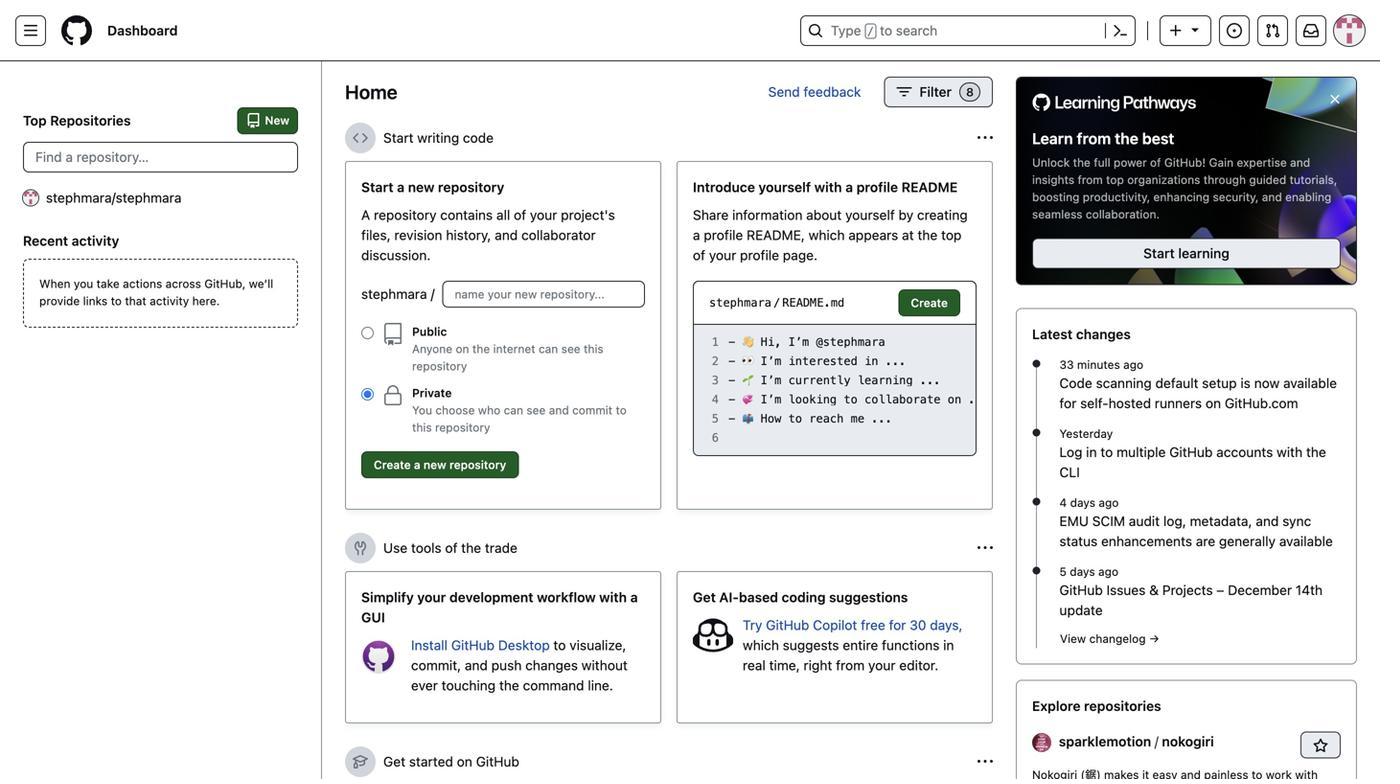 Task type: vqa. For each thing, say whether or not it's contained in the screenshot.
For within the Try GitHub Copilot free for 30 days, which suggests entire functions in real time, right from your editor.
yes



Task type: locate. For each thing, give the bounding box(es) containing it.
0 horizontal spatial readme
[[783, 296, 824, 310]]

0 vertical spatial changes
[[1077, 326, 1132, 342]]

dashboard
[[107, 23, 178, 38]]

install github desktop
[[411, 638, 554, 654]]

1 horizontal spatial get
[[693, 590, 716, 606]]

dot fill image up dot fill icon
[[1029, 494, 1045, 510]]

by
[[899, 207, 914, 223]]

projects
[[1163, 582, 1214, 598]]

collaborator
[[522, 227, 596, 243]]

profile down readme, on the top right of the page
[[740, 247, 780, 263]]

profile up appears
[[857, 179, 899, 195]]

ago inside 33 minutes ago code scanning default setup is now available for self-hosted runners on github.com
[[1124, 358, 1144, 372]]

minutes
[[1078, 358, 1121, 372]]

and left commit
[[549, 404, 569, 417]]

commit,
[[411, 658, 461, 674]]

1 dot fill image from the top
[[1029, 356, 1045, 372]]

to right commit
[[616, 404, 627, 417]]

trade
[[485, 540, 518, 556]]

public
[[412, 325, 447, 339]]

your down share
[[709, 247, 737, 263]]

2 vertical spatial start
[[1144, 245, 1175, 261]]

of right all
[[514, 207, 527, 223]]

1 vertical spatial for
[[889, 618, 907, 633]]

your up collaborator
[[530, 207, 558, 223]]

a right create
[[414, 458, 421, 472]]

stephmara up "recent activity"
[[46, 190, 112, 206]]

to
[[880, 23, 893, 38], [111, 294, 122, 308], [844, 393, 858, 407], [616, 404, 627, 417], [789, 412, 803, 426], [1101, 444, 1114, 460], [554, 638, 566, 654]]

create a new repository element
[[362, 177, 645, 486]]

which inside try github copilot free for 30 days, which suggests entire functions in real time, right from your editor.
[[743, 638, 780, 654]]

stephmara for stephmara / stephmara
[[46, 190, 112, 206]]

1 why am i seeing this? image from the top
[[978, 130, 994, 146]]

filter
[[920, 84, 952, 100]]

None radio
[[362, 327, 374, 339], [362, 388, 374, 401], [362, 327, 374, 339], [362, 388, 374, 401]]

0 vertical spatial readme
[[902, 179, 958, 195]]

start down collaboration.
[[1144, 245, 1175, 261]]

new inside button
[[424, 458, 447, 472]]

i'm down hi,
[[761, 355, 782, 368]]

emu scim audit log, metadata, and sync status enhancements are generally available link
[[1060, 512, 1342, 552]]

0 vertical spatial which
[[809, 227, 845, 243]]

days
[[1071, 496, 1096, 510], [1071, 565, 1096, 579]]

4 - from the top
[[729, 393, 736, 407]]

ago for issues
[[1099, 565, 1119, 579]]

1 vertical spatial start
[[362, 179, 394, 195]]

ago inside the 5 days ago github issues & projects – december 14th update
[[1099, 565, 1119, 579]]

the left full
[[1074, 156, 1091, 169]]

- left 📫
[[729, 412, 736, 426]]

log in to multiple github accounts with the cli link
[[1060, 442, 1342, 483]]

1 vertical spatial profile
[[704, 227, 744, 243]]

changes
[[1077, 326, 1132, 342], [526, 658, 578, 674]]

0 horizontal spatial changes
[[526, 658, 578, 674]]

setup
[[1203, 375, 1238, 391]]

0 vertical spatial in
[[865, 355, 879, 368]]

1 horizontal spatial this
[[584, 342, 604, 356]]

this inside public anyone on the internet can see this repository
[[584, 342, 604, 356]]

your inside a repository contains all of your project's files, revision history, and collaborator discussion.
[[530, 207, 558, 223]]

to down yesterday in the right bottom of the page
[[1101, 444, 1114, 460]]

with right accounts at the bottom right of the page
[[1277, 444, 1303, 460]]

Repository name text field
[[443, 281, 645, 308]]

days inside the 5 days ago github issues & projects – december 14th update
[[1071, 565, 1096, 579]]

repository up 'contains' at the left
[[438, 179, 505, 195]]

discussion.
[[362, 247, 431, 263]]

0 horizontal spatial with
[[600, 590, 627, 606]]

with right workflow
[[600, 590, 627, 606]]

2 vertical spatial ago
[[1099, 565, 1119, 579]]

1 horizontal spatial for
[[1060, 395, 1077, 411]]

2 vertical spatial dot fill image
[[1029, 494, 1045, 510]]

- left the 👋
[[729, 336, 736, 349]]

started
[[409, 754, 454, 770]]

and up generally on the bottom of the page
[[1257, 513, 1280, 529]]

0 horizontal spatial top
[[942, 227, 962, 243]]

1 horizontal spatial learning
[[1179, 245, 1230, 261]]

new for create
[[424, 458, 447, 472]]

actions
[[123, 277, 162, 291]]

3
[[712, 374, 719, 387]]

stephmara / stephmara
[[46, 190, 182, 206]]

dashboard link
[[100, 15, 185, 46]]

0 horizontal spatial 5
[[712, 412, 719, 426]]

which down about
[[809, 227, 845, 243]]

days up emu
[[1071, 496, 1096, 510]]

/ for type / to search
[[868, 25, 875, 38]]

0 vertical spatial ago
[[1124, 358, 1144, 372]]

start for start writing code
[[384, 130, 414, 146]]

simplify your development workflow with a gui element
[[345, 572, 662, 724]]

repository down anyone
[[412, 360, 467, 373]]

1 vertical spatial why am i seeing this? image
[[978, 541, 994, 556]]

power
[[1114, 156, 1148, 169]]

0 horizontal spatial 4
[[712, 393, 719, 407]]

profile down share
[[704, 227, 744, 243]]

1 horizontal spatial yourself
[[846, 207, 895, 223]]

to left search on the top of page
[[880, 23, 893, 38]]

at
[[902, 227, 915, 243]]

github desktop image
[[362, 640, 396, 674]]

search
[[896, 23, 938, 38]]

code image
[[353, 130, 368, 146]]

/ for sparklemotion / nokogiri
[[1155, 734, 1159, 750]]

your down entire
[[869, 658, 896, 674]]

github right multiple
[[1170, 444, 1214, 460]]

create a new repository button
[[362, 452, 519, 479]]

readme down page.
[[783, 296, 824, 310]]

close image
[[1328, 92, 1344, 107]]

a up share information about yourself by creating a profile readme, which appears at the top of your profile page.
[[846, 179, 854, 195]]

0 vertical spatial 5
[[712, 412, 719, 426]]

and down guided
[[1263, 190, 1283, 204]]

the inside public anyone on the internet can see this repository
[[473, 342, 490, 356]]

available
[[1284, 375, 1338, 391], [1280, 534, 1334, 549]]

to right how
[[789, 412, 803, 426]]

on right anyone
[[456, 342, 469, 356]]

github.com
[[1225, 395, 1299, 411]]

this
[[584, 342, 604, 356], [412, 421, 432, 434]]

@stephmara
[[817, 336, 886, 349]]

runners
[[1155, 395, 1203, 411]]

copilot
[[813, 618, 858, 633]]

top up the productivity,
[[1107, 173, 1125, 186]]

in inside try github copilot free for 30 days, which suggests entire functions in real time, right from your editor.
[[944, 638, 955, 654]]

which
[[809, 227, 845, 243], [743, 638, 780, 654]]

the inside share information about yourself by creating a profile readme, which appears at the top of your profile page.
[[918, 227, 938, 243]]

in for 30
[[944, 638, 955, 654]]

learning
[[1179, 245, 1230, 261], [858, 374, 914, 387]]

with up about
[[815, 179, 843, 195]]

contains
[[440, 207, 493, 223]]

your right simplify
[[417, 590, 446, 606]]

github inside yesterday log in to multiple github accounts with the cli
[[1170, 444, 1214, 460]]

0 vertical spatial days
[[1071, 496, 1096, 510]]

/ inside introduce yourself with a profile readme element
[[774, 296, 781, 310]]

on right 'collaborate'
[[948, 393, 962, 407]]

dot fill image left 33
[[1029, 356, 1045, 372]]

0 vertical spatial learning
[[1179, 245, 1230, 261]]

and inside to visualize, commit, and push changes without ever touching the command line.
[[465, 658, 488, 674]]

through
[[1204, 173, 1247, 186]]

stephmara down find a repository… text box
[[116, 190, 182, 206]]

from up full
[[1077, 129, 1112, 148]]

/ up public
[[431, 286, 435, 302]]

provide
[[39, 294, 80, 308]]

dot fill image
[[1029, 356, 1045, 372], [1029, 425, 1045, 441], [1029, 494, 1045, 510]]

0 vertical spatial get
[[693, 590, 716, 606]]

start inside 'explore' element
[[1144, 245, 1175, 261]]

repository inside a repository contains all of your project's files, revision history, and collaborator discussion.
[[374, 207, 437, 223]]

which inside share information about yourself by creating a profile readme, which appears at the top of your profile page.
[[809, 227, 845, 243]]

this up commit
[[584, 342, 604, 356]]

0 vertical spatial available
[[1284, 375, 1338, 391]]

1 vertical spatial in
[[1087, 444, 1098, 460]]

on down setup
[[1206, 395, 1222, 411]]

try
[[743, 618, 763, 633]]

to inside to visualize, commit, and push changes without ever touching the command line.
[[554, 638, 566, 654]]

a
[[362, 207, 370, 223]]

the down push
[[500, 678, 520, 694]]

- left 💞️
[[729, 393, 736, 407]]

stephmara down discussion.
[[362, 286, 427, 302]]

entire
[[843, 638, 879, 654]]

why am i seeing this? image left learn on the right top of the page
[[978, 130, 994, 146]]

2 horizontal spatial with
[[1277, 444, 1303, 460]]

1 horizontal spatial 5
[[1060, 565, 1067, 579]]

for inside 33 minutes ago code scanning default setup is now available for self-hosted runners on github.com
[[1060, 395, 1077, 411]]

changes inside to visualize, commit, and push changes without ever touching the command line.
[[526, 658, 578, 674]]

i'm right "🌱"
[[761, 374, 782, 387]]

1 vertical spatial ago
[[1099, 496, 1119, 510]]

2 horizontal spatial in
[[1087, 444, 1098, 460]]

hosted
[[1109, 395, 1152, 411]]

yourself up information
[[759, 179, 811, 195]]

yourself
[[759, 179, 811, 195], [846, 207, 895, 223]]

3 dot fill image from the top
[[1029, 494, 1045, 510]]

activity inside when you take actions across github, we'll provide links to that activity here.
[[150, 294, 189, 308]]

available inside 4 days ago emu scim audit log, metadata, and sync status enhancements are generally available
[[1280, 534, 1334, 549]]

stephmara for stephmara /
[[362, 286, 427, 302]]

get inside get ai-based coding suggestions "element"
[[693, 590, 716, 606]]

/
[[868, 25, 875, 38], [112, 190, 116, 206], [431, 286, 435, 302], [774, 296, 781, 310], [1155, 734, 1159, 750]]

for left 30 in the bottom right of the page
[[889, 618, 907, 633]]

0 vertical spatial start
[[384, 130, 414, 146]]

repository
[[438, 179, 505, 195], [374, 207, 437, 223], [412, 360, 467, 373], [435, 421, 490, 434], [450, 458, 507, 472]]

dot fill image for emu scim audit log, metadata, and sync status enhancements are generally available
[[1029, 494, 1045, 510]]

dot fill image
[[1029, 563, 1045, 579]]

0 horizontal spatial see
[[527, 404, 546, 417]]

from down full
[[1078, 173, 1104, 186]]

and down all
[[495, 227, 518, 243]]

top repositories
[[23, 113, 131, 129]]

repository up revision
[[374, 207, 437, 223]]

0 vertical spatial top
[[1107, 173, 1125, 186]]

get
[[693, 590, 716, 606], [384, 754, 406, 770]]

why am i seeing this? image for get ai-based coding suggestions
[[978, 541, 994, 556]]

1 days from the top
[[1071, 496, 1096, 510]]

1 vertical spatial get
[[384, 754, 406, 770]]

👀
[[743, 355, 754, 368]]

0 vertical spatial with
[[815, 179, 843, 195]]

plus image
[[1169, 23, 1184, 38]]

1 horizontal spatial top
[[1107, 173, 1125, 186]]

from inside try github copilot free for 30 days, which suggests entire functions in real time, right from your editor.
[[836, 658, 865, 674]]

1 vertical spatial which
[[743, 638, 780, 654]]

in for @stephmara
[[865, 355, 879, 368]]

0 vertical spatial can
[[539, 342, 558, 356]]

sync
[[1283, 513, 1312, 529]]

the up power at the top right of page
[[1115, 129, 1139, 148]]

0 horizontal spatial learning
[[858, 374, 914, 387]]

to inside private you choose who can see and commit to this repository
[[616, 404, 627, 417]]

1 horizontal spatial which
[[809, 227, 845, 243]]

1 vertical spatial activity
[[150, 294, 189, 308]]

readme up creating
[[902, 179, 958, 195]]

in
[[865, 355, 879, 368], [1087, 444, 1098, 460], [944, 638, 955, 654]]

on
[[456, 342, 469, 356], [948, 393, 962, 407], [1206, 395, 1222, 411], [457, 754, 473, 770]]

with inside yesterday log in to multiple github accounts with the cli
[[1277, 444, 1303, 460]]

of down share
[[693, 247, 706, 263]]

/ for stephmara /
[[431, 286, 435, 302]]

changes up command
[[526, 658, 578, 674]]

days inside 4 days ago emu scim audit log, metadata, and sync status enhancements are generally available
[[1071, 496, 1096, 510]]

available down sync
[[1280, 534, 1334, 549]]

30
[[910, 618, 927, 633]]

2 vertical spatial in
[[944, 638, 955, 654]]

@sparklemotion profile image
[[1033, 734, 1052, 753]]

/ up "recent activity"
[[112, 190, 116, 206]]

0 vertical spatial new
[[408, 179, 435, 195]]

1 vertical spatial 4
[[1060, 496, 1068, 510]]

a right workflow
[[631, 590, 638, 606]]

repository inside create a new repository button
[[450, 458, 507, 472]]

when
[[39, 277, 71, 291]]

yourself up appears
[[846, 207, 895, 223]]

2 why am i seeing this? image from the top
[[978, 541, 994, 556]]

ago inside 4 days ago emu scim audit log, metadata, and sync status enhancements are generally available
[[1099, 496, 1119, 510]]

top down creating
[[942, 227, 962, 243]]

1 vertical spatial readme
[[783, 296, 824, 310]]

1 vertical spatial new
[[424, 458, 447, 472]]

get ai-based coding suggestions element
[[677, 572, 994, 724]]

Find a repository… text field
[[23, 142, 298, 173]]

profile
[[857, 179, 899, 195], [704, 227, 744, 243], [740, 247, 780, 263]]

changes up minutes
[[1077, 326, 1132, 342]]

1 vertical spatial with
[[1277, 444, 1303, 460]]

learning up 'collaborate'
[[858, 374, 914, 387]]

on inside 33 minutes ago code scanning default setup is now available for self-hosted runners on github.com
[[1206, 395, 1222, 411]]

0 horizontal spatial activity
[[72, 233, 119, 249]]

0 horizontal spatial in
[[865, 355, 879, 368]]

triangle down image
[[1188, 22, 1204, 37]]

public anyone on the internet can see this repository
[[412, 325, 604, 373]]

the inside yesterday log in to multiple github accounts with the cli
[[1307, 444, 1327, 460]]

log
[[1060, 444, 1083, 460]]

why am i seeing this? image
[[978, 755, 994, 770]]

1 vertical spatial can
[[504, 404, 524, 417]]

1 horizontal spatial activity
[[150, 294, 189, 308]]

0 vertical spatial activity
[[72, 233, 119, 249]]

2 dot fill image from the top
[[1029, 425, 1045, 441]]

enabling
[[1286, 190, 1332, 204]]

github up push
[[451, 638, 495, 654]]

1 vertical spatial dot fill image
[[1029, 425, 1045, 441]]

ago up scim on the bottom of page
[[1099, 496, 1119, 510]]

code
[[1060, 375, 1093, 391]]

4 up emu
[[1060, 496, 1068, 510]]

your inside try github copilot free for 30 days, which suggests entire functions in real time, right from your editor.
[[869, 658, 896, 674]]

1 vertical spatial see
[[527, 404, 546, 417]]

a repository contains all of your project's files, revision history, and collaborator discussion.
[[362, 207, 615, 263]]

to right desktop
[[554, 638, 566, 654]]

/ inside explore repositories navigation
[[1155, 734, 1159, 750]]

0 vertical spatial see
[[562, 342, 581, 356]]

1 horizontal spatial 4
[[1060, 496, 1068, 510]]

0 vertical spatial yourself
[[759, 179, 811, 195]]

2 vertical spatial with
[[600, 590, 627, 606]]

to down take
[[111, 294, 122, 308]]

- left 👀
[[729, 355, 736, 368]]

new
[[408, 179, 435, 195], [424, 458, 447, 472]]

/ inside create a new repository element
[[431, 286, 435, 302]]

/ right type
[[868, 25, 875, 38]]

ago for scim
[[1099, 496, 1119, 510]]

stephmara
[[46, 190, 112, 206], [116, 190, 182, 206], [362, 286, 427, 302], [710, 296, 772, 310]]

repository down who
[[450, 458, 507, 472]]

dot fill image for log in to multiple github accounts with the cli
[[1029, 425, 1045, 441]]

visualize,
[[570, 638, 627, 654]]

1 horizontal spatial with
[[815, 179, 843, 195]]

to inside yesterday log in to multiple github accounts with the cli
[[1101, 444, 1114, 460]]

that
[[125, 294, 146, 308]]

1 vertical spatial changes
[[526, 658, 578, 674]]

stephmara inside introduce yourself with a profile readme element
[[710, 296, 772, 310]]

get right mortar board image at the left bottom
[[384, 754, 406, 770]]

0 vertical spatial 4
[[712, 393, 719, 407]]

github down get ai-based coding suggestions
[[766, 618, 810, 633]]

the right accounts at the bottom right of the page
[[1307, 444, 1327, 460]]

0 vertical spatial why am i seeing this? image
[[978, 130, 994, 146]]

new right create
[[424, 458, 447, 472]]

filter image
[[897, 84, 912, 100]]

to inside when you take actions across github, we'll provide links to that activity here.
[[111, 294, 122, 308]]

explore
[[1033, 699, 1081, 714]]

links
[[83, 294, 108, 308]]

a inside button
[[414, 458, 421, 472]]

1 horizontal spatial see
[[562, 342, 581, 356]]

4 down 3
[[712, 393, 719, 407]]

use tools of the trade
[[384, 540, 518, 556]]

repository inside private you choose who can see and commit to this repository
[[435, 421, 490, 434]]

2 days from the top
[[1071, 565, 1096, 579]]

explore element
[[1017, 77, 1358, 780]]

0 horizontal spatial can
[[504, 404, 524, 417]]

1 vertical spatial learning
[[858, 374, 914, 387]]

1 vertical spatial top
[[942, 227, 962, 243]]

ago up 'scanning'
[[1124, 358, 1144, 372]]

simplify
[[362, 590, 414, 606]]

a down share
[[693, 227, 701, 243]]

can inside public anyone on the internet can see this repository
[[539, 342, 558, 356]]

in inside the 1 - 👋 hi, i'm @stephmara 2 - 👀 i'm interested in ... 3 - 🌱 i'm currently learning ... 4 - 💞️ i'm looking to collaborate on ... 5 - 📫 how to reach me ... 6
[[865, 355, 879, 368]]

enhancing
[[1154, 190, 1210, 204]]

0 vertical spatial dot fill image
[[1029, 356, 1045, 372]]

in down days,
[[944, 638, 955, 654]]

1 vertical spatial days
[[1071, 565, 1096, 579]]

0 horizontal spatial get
[[384, 754, 406, 770]]

learn
[[1033, 129, 1074, 148]]

in inside yesterday log in to multiple github accounts with the cli
[[1087, 444, 1098, 460]]

activity down 'across'
[[150, 294, 189, 308]]

lock image
[[382, 385, 405, 408]]

can right internet
[[539, 342, 558, 356]]

from down entire
[[836, 658, 865, 674]]

None submit
[[899, 290, 961, 316]]

0 vertical spatial for
[[1060, 395, 1077, 411]]

1 horizontal spatial changes
[[1077, 326, 1132, 342]]

/ inside type / to search
[[868, 25, 875, 38]]

4 inside 4 days ago emu scim audit log, metadata, and sync status enhancements are generally available
[[1060, 496, 1068, 510]]

productivity,
[[1083, 190, 1151, 204]]

see inside public anyone on the internet can see this repository
[[562, 342, 581, 356]]

2 vertical spatial from
[[836, 658, 865, 674]]

new up revision
[[408, 179, 435, 195]]

in down the @stephmara
[[865, 355, 879, 368]]

1 horizontal spatial can
[[539, 342, 558, 356]]

the inside to visualize, commit, and push changes without ever touching the command line.
[[500, 678, 520, 694]]

0 horizontal spatial for
[[889, 618, 907, 633]]

0 horizontal spatial which
[[743, 638, 780, 654]]

- left "🌱"
[[729, 374, 736, 387]]

desktop
[[499, 638, 550, 654]]

this down 'you' on the left of the page
[[412, 421, 432, 434]]

1 vertical spatial available
[[1280, 534, 1334, 549]]

0 vertical spatial from
[[1077, 129, 1112, 148]]

1 vertical spatial yourself
[[846, 207, 895, 223]]

1 horizontal spatial in
[[944, 638, 955, 654]]

/ up hi,
[[774, 296, 781, 310]]

install github desktop link
[[411, 638, 554, 654]]

why am i seeing this? image left status
[[978, 541, 994, 556]]

5 right dot fill icon
[[1060, 565, 1067, 579]]

stephmara inside create a new repository element
[[362, 286, 427, 302]]

start inside create a new repository element
[[362, 179, 394, 195]]

github inside try github copilot free for 30 days, which suggests entire functions in real time, right from your editor.
[[766, 618, 810, 633]]

1 vertical spatial this
[[412, 421, 432, 434]]

with
[[815, 179, 843, 195], [1277, 444, 1303, 460], [600, 590, 627, 606]]

can right who
[[504, 404, 524, 417]]

multiple
[[1117, 444, 1167, 460]]

issues
[[1107, 582, 1146, 598]]

Top Repositories search field
[[23, 142, 298, 173]]

real
[[743, 658, 766, 674]]

new for start
[[408, 179, 435, 195]]

ago
[[1124, 358, 1144, 372], [1099, 496, 1119, 510], [1099, 565, 1119, 579]]

across
[[166, 277, 201, 291]]

share information about yourself by creating a profile readme, which appears at the top of your profile page.
[[693, 207, 968, 263]]

why am i seeing this? image
[[978, 130, 994, 146], [978, 541, 994, 556]]

best
[[1143, 129, 1175, 148]]

0 horizontal spatial this
[[412, 421, 432, 434]]

0 vertical spatial this
[[584, 342, 604, 356]]

/ for stephmara / readme .md
[[774, 296, 781, 310]]

learning inside 'explore' element
[[1179, 245, 1230, 261]]

available right now
[[1284, 375, 1338, 391]]

start up "a"
[[362, 179, 394, 195]]

the right at
[[918, 227, 938, 243]]

1 - 👋 hi, i'm @stephmara 2 - 👀 i'm interested in ... 3 - 🌱 i'm currently learning ... 4 - 💞️ i'm looking to collaborate on ... 5 - 📫 how to reach me ... 6
[[712, 336, 990, 445]]

how
[[761, 412, 782, 426]]

in down yesterday in the right bottom of the page
[[1087, 444, 1098, 460]]

1 vertical spatial 5
[[1060, 565, 1067, 579]]

repositories
[[50, 113, 131, 129]]

1 vertical spatial from
[[1078, 173, 1104, 186]]

dot fill image left yesterday in the right bottom of the page
[[1029, 425, 1045, 441]]

&
[[1150, 582, 1159, 598]]

3 - from the top
[[729, 374, 736, 387]]

security,
[[1214, 190, 1260, 204]]

changelog
[[1090, 632, 1147, 646]]

get for get ai-based coding suggestions
[[693, 590, 716, 606]]



Task type: describe. For each thing, give the bounding box(es) containing it.
5 inside the 5 days ago github issues & projects – december 14th update
[[1060, 565, 1067, 579]]

start learning link
[[1033, 238, 1342, 269]]

of inside share information about yourself by creating a profile readme, which appears at the top of your profile page.
[[693, 247, 706, 263]]

gain
[[1210, 156, 1234, 169]]

readme,
[[747, 227, 805, 243]]

days,
[[931, 618, 963, 633]]

create
[[374, 458, 411, 472]]

5 inside the 1 - 👋 hi, i'm @stephmara 2 - 👀 i'm interested in ... 3 - 🌱 i'm currently learning ... 4 - 💞️ i'm looking to collaborate on ... 5 - 📫 how to reach me ... 6
[[712, 412, 719, 426]]

accounts
[[1217, 444, 1274, 460]]

sparklemotion
[[1059, 734, 1152, 750]]

use
[[384, 540, 408, 556]]

status
[[1060, 534, 1098, 549]]

2 - from the top
[[729, 355, 736, 368]]

internet
[[493, 342, 536, 356]]

and inside 4 days ago emu scim audit log, metadata, and sync status enhancements are generally available
[[1257, 513, 1280, 529]]

private
[[412, 386, 452, 400]]

send feedback
[[769, 84, 862, 100]]

appears
[[849, 227, 899, 243]]

to up me
[[844, 393, 858, 407]]

stephmara for stephmara / readme .md
[[710, 296, 772, 310]]

/ for stephmara / stephmara
[[112, 190, 116, 206]]

cli
[[1060, 465, 1081, 480]]

audit
[[1130, 513, 1160, 529]]

the left trade
[[461, 540, 482, 556]]

log,
[[1164, 513, 1187, 529]]

1 - from the top
[[729, 336, 736, 349]]

33
[[1060, 358, 1075, 372]]

issue opened image
[[1227, 23, 1243, 38]]

see inside private you choose who can see and commit to this repository
[[527, 404, 546, 417]]

and inside a repository contains all of your project's files, revision history, and collaborator discussion.
[[495, 227, 518, 243]]

free
[[861, 618, 886, 633]]

yourself inside share information about yourself by creating a profile readme, which appears at the top of your profile page.
[[846, 207, 895, 223]]

days for github
[[1071, 565, 1096, 579]]

line.
[[588, 678, 614, 694]]

without
[[582, 658, 628, 674]]

and inside private you choose who can see and commit to this repository
[[549, 404, 569, 417]]

6
[[712, 432, 719, 445]]

functions
[[882, 638, 940, 654]]

changes inside 'explore' element
[[1077, 326, 1132, 342]]

github inside the 5 days ago github issues & projects – december 14th update
[[1060, 582, 1104, 598]]

a inside share information about yourself by creating a profile readme, which appears at the top of your profile page.
[[693, 227, 701, 243]]

insights
[[1033, 173, 1075, 186]]

workflow
[[537, 590, 596, 606]]

home
[[345, 81, 398, 103]]

on inside public anyone on the internet can see this repository
[[456, 342, 469, 356]]

is
[[1241, 375, 1251, 391]]

1
[[712, 336, 719, 349]]

ai-
[[720, 590, 739, 606]]

push
[[492, 658, 522, 674]]

suggestions
[[830, 590, 909, 606]]

start for start a new repository
[[362, 179, 394, 195]]

i'm right hi,
[[789, 336, 810, 349]]

tools image
[[353, 541, 368, 556]]

github,
[[205, 277, 246, 291]]

5 - from the top
[[729, 412, 736, 426]]

private you choose who can see and commit to this repository
[[412, 386, 627, 434]]

start learning
[[1144, 245, 1230, 261]]

recent
[[23, 233, 68, 249]]

your inside simplify your development workflow with a gui
[[417, 590, 446, 606]]

page.
[[783, 247, 818, 263]]

scim
[[1093, 513, 1126, 529]]

github inside simplify your development workflow with a gui element
[[451, 638, 495, 654]]

type
[[831, 23, 862, 38]]

ago for scanning
[[1124, 358, 1144, 372]]

your inside share information about yourself by creating a profile readme, which appears at the top of your profile page.
[[709, 247, 737, 263]]

information
[[733, 207, 803, 223]]

homepage image
[[61, 15, 92, 46]]

full
[[1094, 156, 1111, 169]]

type / to search
[[831, 23, 938, 38]]

of inside 'learn from the best unlock the full power of github! gain expertise and insights from top organizations through guided tutorials, boosting productivity, enhancing security, and enabling seamless collaboration.'
[[1151, 156, 1162, 169]]

files,
[[362, 227, 391, 243]]

2
[[712, 355, 719, 368]]

commit
[[573, 404, 613, 417]]

command
[[523, 678, 584, 694]]

explore repositories navigation
[[1017, 680, 1358, 780]]

seamless
[[1033, 208, 1083, 221]]

repository inside public anyone on the internet can see this repository
[[412, 360, 467, 373]]

suggests
[[783, 638, 840, 654]]

introduce
[[693, 179, 756, 195]]

github right started
[[476, 754, 520, 770]]

unlock
[[1033, 156, 1070, 169]]

repo image
[[382, 323, 405, 346]]

why am i seeing this? image for introduce yourself with a profile readme
[[978, 130, 994, 146]]

tutorials,
[[1290, 173, 1338, 186]]

top inside share information about yourself by creating a profile readme, which appears at the top of your profile page.
[[942, 227, 962, 243]]

this inside private you choose who can see and commit to this repository
[[412, 421, 432, 434]]

here.
[[192, 294, 220, 308]]

days for emu
[[1071, 496, 1096, 510]]

on right started
[[457, 754, 473, 770]]

anyone
[[412, 342, 453, 356]]

star this repository image
[[1314, 739, 1329, 754]]

yesterday
[[1060, 427, 1114, 441]]

get for get started on github
[[384, 754, 406, 770]]

0 horizontal spatial yourself
[[759, 179, 811, 195]]

of right tools in the bottom left of the page
[[445, 540, 458, 556]]

a up revision
[[397, 179, 405, 195]]

introduce yourself with a profile readme element
[[677, 161, 994, 510]]

github logo image
[[1033, 93, 1199, 112]]

code scanning default setup is now available for self-hosted runners on github.com link
[[1060, 373, 1342, 414]]

git pull request image
[[1266, 23, 1281, 38]]

💞️
[[743, 393, 754, 407]]

4 inside the 1 - 👋 hi, i'm @stephmara 2 - 👀 i'm interested in ... 3 - 🌱 i'm currently learning ... 4 - 💞️ i'm looking to collaborate on ... 5 - 📫 how to reach me ... 6
[[712, 393, 719, 407]]

on inside the 1 - 👋 hi, i'm @stephmara 2 - 👀 i'm interested in ... 3 - 🌱 i'm currently learning ... 4 - 💞️ i'm looking to collaborate on ... 5 - 📫 how to reach me ... 6
[[948, 393, 962, 407]]

i'm up how
[[761, 393, 782, 407]]

14th
[[1296, 582, 1323, 598]]

learning inside the 1 - 👋 hi, i'm @stephmara 2 - 👀 i'm interested in ... 3 - 🌱 i'm currently learning ... 4 - 💞️ i'm looking to collaborate on ... 5 - 📫 how to reach me ... 6
[[858, 374, 914, 387]]

expertise
[[1238, 156, 1288, 169]]

default
[[1156, 375, 1199, 391]]

1 horizontal spatial readme
[[902, 179, 958, 195]]

notifications image
[[1304, 23, 1320, 38]]

stephmara image
[[23, 190, 38, 206]]

stephmara / readme .md
[[710, 296, 845, 310]]

new
[[265, 114, 290, 127]]

sparklemotion / nokogiri
[[1059, 734, 1215, 750]]

about
[[807, 207, 842, 223]]

send feedback link
[[769, 82, 862, 102]]

editor.
[[900, 658, 939, 674]]

development
[[450, 590, 534, 606]]

command palette image
[[1113, 23, 1129, 38]]

for inside try github copilot free for 30 days, which suggests entire functions in real time, right from your editor.
[[889, 618, 907, 633]]

latest
[[1033, 326, 1073, 342]]

with inside simplify your development workflow with a gui
[[600, 590, 627, 606]]

2 vertical spatial profile
[[740, 247, 780, 263]]

0 vertical spatial profile
[[857, 179, 899, 195]]

you
[[412, 404, 432, 417]]

simplify your development workflow with a gui
[[362, 590, 638, 626]]

top
[[23, 113, 47, 129]]

introduce yourself with a profile readme
[[693, 179, 958, 195]]

boosting
[[1033, 190, 1080, 204]]

github!
[[1165, 156, 1207, 169]]

self-
[[1081, 395, 1109, 411]]

choose
[[436, 404, 475, 417]]

4 days ago emu scim audit log, metadata, and sync status enhancements are generally available
[[1060, 496, 1334, 549]]

top inside 'learn from the best unlock the full power of github! gain expertise and insights from top organizations through guided tutorials, boosting productivity, enhancing security, and enabling seamless collaboration.'
[[1107, 173, 1125, 186]]

dot fill image for code scanning default setup is now available for self-hosted runners on github.com
[[1029, 356, 1045, 372]]

a inside simplify your development workflow with a gui
[[631, 590, 638, 606]]

👋
[[743, 336, 754, 349]]

guided
[[1250, 173, 1287, 186]]

none submit inside introduce yourself with a profile readme element
[[899, 290, 961, 316]]

mortar board image
[[353, 755, 368, 770]]

and up the tutorials,
[[1291, 156, 1311, 169]]

available inside 33 minutes ago code scanning default setup is now available for self-hosted runners on github.com
[[1284, 375, 1338, 391]]

scanning
[[1097, 375, 1152, 391]]

of inside a repository contains all of your project's files, revision history, and collaborator discussion.
[[514, 207, 527, 223]]

can inside private you choose who can see and commit to this repository
[[504, 404, 524, 417]]

start for start learning
[[1144, 245, 1175, 261]]



